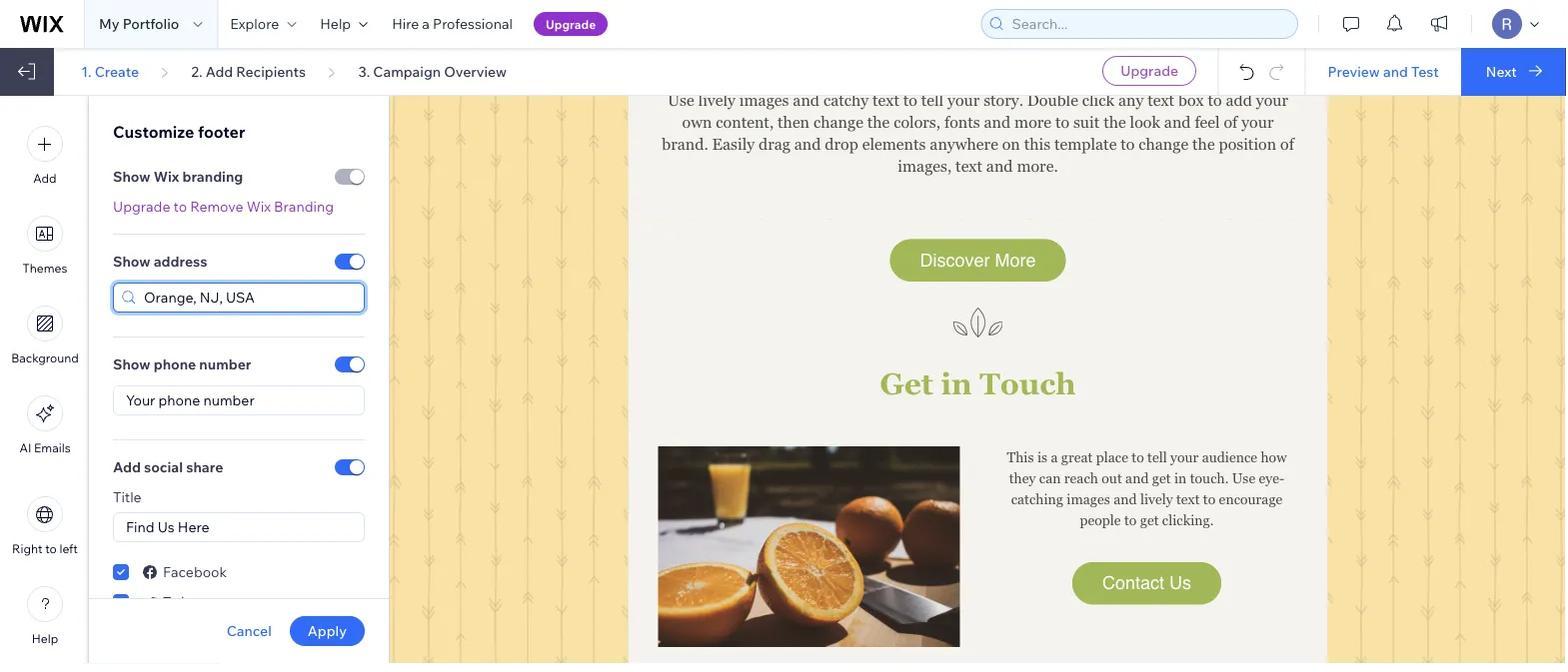 Task type: locate. For each thing, give the bounding box(es) containing it.
add inside add button
[[33, 171, 57, 186]]

2 show from the top
[[113, 253, 150, 270]]

Search... field
[[1006, 10, 1292, 38]]

add
[[206, 62, 233, 80], [33, 171, 57, 186], [113, 459, 141, 476]]

3. campaign overview link
[[358, 62, 507, 80]]

a right hire
[[422, 15, 430, 32]]

and down box
[[1165, 113, 1191, 131]]

themes button
[[23, 216, 67, 276]]

in
[[941, 367, 972, 401], [1175, 470, 1187, 486]]

the down feel
[[1193, 135, 1215, 153]]

upgrade button right professional
[[534, 12, 608, 36]]

images down reach
[[1067, 491, 1111, 507]]

1 vertical spatial phone
[[158, 392, 200, 409]]

1 vertical spatial help
[[32, 632, 58, 647]]

touch.
[[1190, 470, 1229, 486]]

1 vertical spatial tell
[[1148, 449, 1167, 465]]

help button down right to left
[[27, 587, 63, 647]]

1 vertical spatial in
[[1175, 470, 1187, 486]]

1 horizontal spatial upgrade button
[[1103, 56, 1197, 86]]

tell
[[922, 91, 944, 109], [1148, 449, 1167, 465]]

0 vertical spatial us
[[158, 519, 175, 536]]

1 horizontal spatial lively
[[1141, 491, 1173, 507]]

customize footer
[[113, 122, 245, 142]]

1 vertical spatial lively
[[1141, 491, 1173, 507]]

lively inside use lively images and catchy text to tell your story. double click any text box to add your own content, then change the colors, fonts and more to suit the look and feel of your brand. easily drag and drop elements anywhere on this template to change the position of images, text and more.
[[698, 91, 736, 109]]

upgrade down show wix branding
[[113, 198, 170, 215]]

0 horizontal spatial images
[[740, 91, 789, 109]]

encourage
[[1219, 491, 1283, 507]]

find us here
[[126, 519, 209, 536]]

wix
[[154, 168, 179, 185], [247, 198, 271, 215]]

1 horizontal spatial us
[[1170, 573, 1192, 594]]

1 horizontal spatial help button
[[308, 0, 380, 48]]

number up your phone number text field
[[199, 356, 251, 373]]

change down look
[[1139, 135, 1189, 153]]

this
[[1007, 449, 1034, 465]]

to up feel
[[1208, 91, 1222, 109]]

0 horizontal spatial add
[[33, 171, 57, 186]]

us right 'contact'
[[1170, 573, 1192, 594]]

show for show phone number
[[113, 356, 150, 373]]

show down customize
[[113, 168, 150, 185]]

contact
[[1103, 573, 1165, 594]]

change up drop
[[814, 113, 864, 131]]

of right the position
[[1281, 135, 1295, 153]]

upgrade button
[[534, 12, 608, 36], [1103, 56, 1197, 86]]

phone down "show phone number"
[[158, 392, 200, 409]]

1 vertical spatial images
[[1067, 491, 1111, 507]]

0 vertical spatial of
[[1224, 113, 1238, 131]]

images,
[[898, 157, 952, 175]]

how
[[1261, 449, 1287, 465]]

use up own
[[668, 91, 695, 109]]

lively up "clicking."
[[1141, 491, 1173, 507]]

0 horizontal spatial lively
[[698, 91, 736, 109]]

0 horizontal spatial use
[[668, 91, 695, 109]]

1 horizontal spatial add
[[113, 459, 141, 476]]

to left left at left
[[45, 542, 57, 557]]

a right "is"
[[1051, 449, 1058, 465]]

2 vertical spatial add
[[113, 459, 141, 476]]

show
[[113, 168, 150, 185], [113, 253, 150, 270], [113, 356, 150, 373]]

elements
[[863, 135, 926, 153]]

tell right place
[[1148, 449, 1167, 465]]

any
[[1119, 91, 1144, 109]]

1 horizontal spatial change
[[1139, 135, 1189, 153]]

cancel
[[227, 623, 272, 640]]

this
[[1024, 135, 1051, 153]]

people
[[1080, 512, 1121, 528]]

emails
[[34, 441, 71, 456]]

your phone number
[[126, 392, 255, 409]]

upgrade up any
[[1121, 62, 1179, 79]]

use up encourage
[[1232, 470, 1256, 486]]

wix left branding
[[154, 168, 179, 185]]

add inside 2. add recipients link
[[206, 62, 233, 80]]

contact us
[[1103, 573, 1192, 594]]

0 vertical spatial use
[[668, 91, 695, 109]]

phone
[[154, 356, 196, 373], [158, 392, 200, 409]]

content,
[[716, 113, 774, 131]]

campaign
[[373, 62, 441, 80]]

a inside the this is a great place to tell your audience how they can reach out and get in touch. use eye- catching images and lively text to encourage people to get clicking.
[[1051, 449, 1058, 465]]

1 horizontal spatial a
[[1051, 449, 1058, 465]]

the
[[868, 113, 890, 131], [1104, 113, 1126, 131], [1193, 135, 1215, 153]]

upgrade inside upgrade to remove wix branding button
[[113, 198, 170, 215]]

add up themes button at left
[[33, 171, 57, 186]]

use lively images and catchy text to tell your story. double click any text box to add your own content, then change the colors, fonts and more to suit the look and feel of your brand. easily drag and drop elements anywhere on this template to change the position of images, text and more.
[[662, 91, 1298, 175]]

Add your address... field
[[138, 284, 358, 312]]

in left touch. at the right bottom of page
[[1175, 470, 1187, 486]]

the up elements in the top right of the page
[[868, 113, 890, 131]]

us inside "link"
[[1170, 573, 1192, 594]]

next button
[[1461, 48, 1567, 96]]

1 horizontal spatial the
[[1104, 113, 1126, 131]]

get left "clicking."
[[1140, 512, 1159, 528]]

1. create
[[81, 62, 139, 80]]

add for add social share
[[113, 459, 141, 476]]

get
[[880, 367, 934, 401]]

your up the position
[[1242, 113, 1274, 131]]

use inside the this is a great place to tell your audience how they can reach out and get in touch. use eye- catching images and lively text to encourage people to get clicking.
[[1232, 470, 1256, 486]]

2.
[[191, 62, 203, 80]]

3 show from the top
[[113, 356, 150, 373]]

2. add recipients link
[[191, 62, 306, 80]]

phone up "your phone number"
[[154, 356, 196, 373]]

preview
[[1328, 62, 1380, 80]]

add button
[[27, 126, 63, 186]]

number
[[199, 356, 251, 373], [203, 392, 255, 409]]

to
[[904, 91, 918, 109], [1208, 91, 1222, 109], [1056, 113, 1070, 131], [1121, 135, 1135, 153], [174, 198, 187, 215], [1132, 449, 1144, 465], [1204, 491, 1216, 507], [1125, 512, 1137, 528], [45, 542, 57, 557]]

tell inside the this is a great place to tell your audience how they can reach out and get in touch. use eye- catching images and lively text to encourage people to get clicking.
[[1148, 449, 1167, 465]]

1 horizontal spatial images
[[1067, 491, 1111, 507]]

images inside use lively images and catchy text to tell your story. double click any text box to add your own content, then change the colors, fonts and more to suit the look and feel of your brand. easily drag and drop elements anywhere on this template to change the position of images, text and more.
[[740, 91, 789, 109]]

1 horizontal spatial upgrade
[[546, 16, 596, 31]]

show up your
[[113, 356, 150, 373]]

help button up 3.
[[308, 0, 380, 48]]

1 vertical spatial change
[[1139, 135, 1189, 153]]

discover
[[920, 250, 990, 270]]

number down "show phone number"
[[203, 392, 255, 409]]

overview
[[444, 62, 507, 80]]

help
[[320, 15, 351, 32], [32, 632, 58, 647]]

suit
[[1074, 113, 1100, 131]]

2 horizontal spatial upgrade
[[1121, 62, 1179, 79]]

text
[[873, 91, 900, 109], [1148, 91, 1175, 109], [956, 157, 983, 175], [1177, 491, 1200, 507]]

1 vertical spatial us
[[1170, 573, 1192, 594]]

1 horizontal spatial wix
[[247, 198, 271, 215]]

wix right "remove"
[[247, 198, 271, 215]]

0 horizontal spatial of
[[1224, 113, 1238, 131]]

0 vertical spatial show
[[113, 168, 150, 185]]

of
[[1224, 113, 1238, 131], [1281, 135, 1295, 153]]

the down any
[[1104, 113, 1126, 131]]

show address
[[113, 253, 207, 270]]

a
[[422, 15, 430, 32], [1051, 449, 1058, 465]]

1 vertical spatial wix
[[247, 198, 271, 215]]

0 horizontal spatial upgrade
[[113, 198, 170, 215]]

1 horizontal spatial use
[[1232, 470, 1256, 486]]

0 vertical spatial add
[[206, 62, 233, 80]]

find
[[126, 519, 154, 536]]

1 vertical spatial show
[[113, 253, 150, 270]]

lively
[[698, 91, 736, 109], [1141, 491, 1173, 507]]

0 horizontal spatial wix
[[154, 168, 179, 185]]

1 vertical spatial of
[[1281, 135, 1295, 153]]

0 vertical spatial get
[[1153, 470, 1171, 486]]

images inside the this is a great place to tell your audience how they can reach out and get in touch. use eye- catching images and lively text to encourage people to get clicking.
[[1067, 491, 1111, 507]]

upgrade for left upgrade button
[[546, 16, 596, 31]]

upgrade
[[546, 16, 596, 31], [1121, 62, 1179, 79], [113, 198, 170, 215]]

discover more link
[[890, 239, 1066, 281]]

hire
[[392, 15, 419, 32]]

1 vertical spatial number
[[203, 392, 255, 409]]

0 vertical spatial upgrade
[[546, 16, 596, 31]]

show left address
[[113, 253, 150, 270]]

0 vertical spatial phone
[[154, 356, 196, 373]]

reach
[[1065, 470, 1099, 486]]

brand.
[[662, 135, 709, 153]]

your up touch. at the right bottom of page
[[1171, 449, 1199, 465]]

phone inside text field
[[158, 392, 200, 409]]

1 horizontal spatial tell
[[1148, 449, 1167, 465]]

Find Us Here text field
[[113, 513, 365, 543]]

catchy
[[824, 91, 869, 109]]

us
[[158, 519, 175, 536], [1170, 573, 1192, 594]]

drag
[[759, 135, 791, 153]]

branding
[[274, 198, 334, 215]]

1 vertical spatial add
[[33, 171, 57, 186]]

0 vertical spatial upgrade button
[[534, 12, 608, 36]]

number inside text field
[[203, 392, 255, 409]]

1 vertical spatial upgrade
[[1121, 62, 1179, 79]]

0 vertical spatial help
[[320, 15, 351, 32]]

us right find
[[158, 519, 175, 536]]

help down right to left
[[32, 632, 58, 647]]

template
[[1055, 135, 1117, 153]]

my portfolio
[[99, 15, 179, 32]]

us inside text field
[[158, 519, 175, 536]]

1 horizontal spatial of
[[1281, 135, 1295, 153]]

in right get
[[941, 367, 972, 401]]

lively up own
[[698, 91, 736, 109]]

of right feel
[[1224, 113, 1238, 131]]

None checkbox
[[113, 561, 129, 585], [113, 591, 129, 615], [113, 561, 129, 585], [113, 591, 129, 615]]

0 vertical spatial lively
[[698, 91, 736, 109]]

1 vertical spatial use
[[1232, 470, 1256, 486]]

0 vertical spatial images
[[740, 91, 789, 109]]

place
[[1096, 449, 1129, 465]]

0 vertical spatial number
[[199, 356, 251, 373]]

0 vertical spatial a
[[422, 15, 430, 32]]

double
[[1028, 91, 1079, 109]]

touch
[[980, 367, 1076, 401]]

1 vertical spatial help button
[[27, 587, 63, 647]]

0 vertical spatial in
[[941, 367, 972, 401]]

create
[[95, 62, 139, 80]]

1. create link
[[81, 62, 139, 80]]

themes
[[23, 261, 67, 276]]

1 show from the top
[[113, 168, 150, 185]]

1 horizontal spatial in
[[1175, 470, 1187, 486]]

0 vertical spatial help button
[[308, 0, 380, 48]]

and up then
[[793, 91, 820, 109]]

use inside use lively images and catchy text to tell your story. double click any text box to add your own content, then change the colors, fonts and more to suit the look and feel of your brand. easily drag and drop elements anywhere on this template to change the position of images, text and more.
[[668, 91, 695, 109]]

change
[[814, 113, 864, 131], [1139, 135, 1189, 153]]

right
[[12, 542, 43, 557]]

2 horizontal spatial add
[[206, 62, 233, 80]]

contact us link
[[1073, 563, 1222, 604]]

apply button
[[290, 617, 365, 647]]

0 horizontal spatial a
[[422, 15, 430, 32]]

1 vertical spatial a
[[1051, 449, 1058, 465]]

2 vertical spatial show
[[113, 356, 150, 373]]

your up fonts
[[948, 91, 980, 109]]

upgrade button up any
[[1103, 56, 1197, 86]]

0 horizontal spatial tell
[[922, 91, 944, 109]]

phone for show
[[154, 356, 196, 373]]

0 horizontal spatial in
[[941, 367, 972, 401]]

number for show phone number
[[199, 356, 251, 373]]

help left hire
[[320, 15, 351, 32]]

upgrade right professional
[[546, 16, 596, 31]]

portfolio
[[123, 15, 179, 32]]

facebook
[[163, 564, 227, 581]]

0 horizontal spatial change
[[814, 113, 864, 131]]

1 vertical spatial get
[[1140, 512, 1159, 528]]

0 horizontal spatial us
[[158, 519, 175, 536]]

look
[[1130, 113, 1161, 131]]

tell up "colors,"
[[922, 91, 944, 109]]

great
[[1062, 449, 1093, 465]]

0 vertical spatial tell
[[922, 91, 944, 109]]

more
[[1015, 113, 1052, 131]]

add right the 2.
[[206, 62, 233, 80]]

1 horizontal spatial help
[[320, 15, 351, 32]]

text up "clicking."
[[1177, 491, 1200, 507]]

they
[[1010, 470, 1036, 486]]

get left touch. at the right bottom of page
[[1153, 470, 1171, 486]]

add up 'title'
[[113, 459, 141, 476]]

0 vertical spatial change
[[814, 113, 864, 131]]

2 vertical spatial upgrade
[[113, 198, 170, 215]]

1 vertical spatial upgrade button
[[1103, 56, 1197, 86]]

ai
[[19, 441, 31, 456]]

Your phone number text field
[[113, 386, 365, 416]]

images up content,
[[740, 91, 789, 109]]



Task type: describe. For each thing, give the bounding box(es) containing it.
recipients
[[236, 62, 306, 80]]

on
[[1002, 135, 1021, 153]]

to up "colors,"
[[904, 91, 918, 109]]

text down anywhere
[[956, 157, 983, 175]]

and left test
[[1384, 62, 1409, 80]]

get in touch
[[880, 367, 1076, 401]]

right to left button
[[12, 497, 78, 557]]

add
[[1226, 91, 1253, 109]]

3. campaign overview
[[358, 62, 507, 80]]

tell inside use lively images and catchy text to tell your story. double click any text box to add your own content, then change the colors, fonts and more to suit the look and feel of your brand. easily drag and drop elements anywhere on this template to change the position of images, text and more.
[[922, 91, 944, 109]]

upgrade to remove wix branding
[[113, 198, 334, 215]]

wix inside button
[[247, 198, 271, 215]]

and down the on
[[987, 157, 1013, 175]]

to right place
[[1132, 449, 1144, 465]]

clicking.
[[1163, 512, 1214, 528]]

to down look
[[1121, 135, 1135, 153]]

social
[[144, 459, 183, 476]]

and down story.
[[984, 113, 1011, 131]]

text up look
[[1148, 91, 1175, 109]]

add for add
[[33, 171, 57, 186]]

next
[[1486, 62, 1517, 80]]

show for show wix branding
[[113, 168, 150, 185]]

remove
[[190, 198, 243, 215]]

share
[[186, 459, 223, 476]]

here
[[178, 519, 209, 536]]

position
[[1219, 135, 1277, 153]]

2 horizontal spatial the
[[1193, 135, 1215, 153]]

and right out
[[1126, 470, 1149, 486]]

more
[[995, 250, 1036, 270]]

text inside the this is a great place to tell your audience how they can reach out and get in touch. use eye- catching images and lively text to encourage people to get clicking.
[[1177, 491, 1200, 507]]

to down touch. at the right bottom of page
[[1204, 491, 1216, 507]]

your inside the this is a great place to tell your audience how they can reach out and get in touch. use eye- catching images and lively text to encourage people to get clicking.
[[1171, 449, 1199, 465]]

own
[[682, 113, 712, 131]]

address
[[154, 253, 207, 270]]

branding
[[182, 168, 243, 185]]

0 vertical spatial wix
[[154, 168, 179, 185]]

left
[[59, 542, 78, 557]]

my
[[99, 15, 119, 32]]

preview and test
[[1328, 62, 1439, 80]]

2. add recipients
[[191, 62, 306, 80]]

background button
[[11, 306, 79, 366]]

0 horizontal spatial upgrade button
[[534, 12, 608, 36]]

show phone number
[[113, 356, 251, 373]]

0 horizontal spatial help
[[32, 632, 58, 647]]

3.
[[358, 62, 370, 80]]

in inside the this is a great place to tell your audience how they can reach out and get in touch. use eye- catching images and lively text to encourage people to get clicking.
[[1175, 470, 1187, 486]]

easily
[[712, 135, 755, 153]]

background
[[11, 351, 79, 366]]

professional
[[433, 15, 513, 32]]

text up "colors,"
[[873, 91, 900, 109]]

story.
[[984, 91, 1024, 109]]

cancel button
[[227, 623, 272, 641]]

discover more
[[920, 250, 1036, 270]]

and down out
[[1114, 491, 1137, 507]]

add social share
[[113, 459, 223, 476]]

title
[[113, 489, 142, 506]]

your right add
[[1256, 91, 1289, 109]]

anywhere
[[930, 135, 999, 153]]

show wix branding
[[113, 168, 243, 185]]

number for your phone number
[[203, 392, 255, 409]]

explore
[[230, 15, 279, 32]]

0 horizontal spatial the
[[868, 113, 890, 131]]

to down double
[[1056, 113, 1070, 131]]

eye-
[[1259, 470, 1285, 486]]

to down show wix branding
[[174, 198, 187, 215]]

twitter
[[163, 594, 208, 611]]

us for contact
[[1170, 573, 1192, 594]]

show for show address
[[113, 253, 150, 270]]

hire a professional link
[[380, 0, 525, 48]]

test
[[1412, 62, 1439, 80]]

out
[[1102, 470, 1122, 486]]

catching
[[1011, 491, 1064, 507]]

feel
[[1195, 113, 1220, 131]]

this is a great place to tell your audience how they can reach out and get in touch. use eye- catching images and lively text to encourage people to get clicking.
[[1007, 449, 1287, 528]]

to right people
[[1125, 512, 1137, 528]]

0 horizontal spatial help button
[[27, 587, 63, 647]]

box
[[1179, 91, 1204, 109]]

ai emails
[[19, 441, 71, 456]]

us for find
[[158, 519, 175, 536]]

customize
[[113, 122, 194, 142]]

ai emails button
[[19, 396, 71, 456]]

upgrade for right upgrade button
[[1121, 62, 1179, 79]]

lively inside the this is a great place to tell your audience how they can reach out and get in touch. use eye- catching images and lively text to encourage people to get clicking.
[[1141, 491, 1173, 507]]

colors,
[[894, 113, 941, 131]]

more.
[[1017, 157, 1058, 175]]

1.
[[81, 62, 92, 80]]

phone for your
[[158, 392, 200, 409]]

hire a professional
[[392, 15, 513, 32]]

your
[[126, 392, 155, 409]]

footer
[[198, 122, 245, 142]]

click
[[1083, 91, 1115, 109]]

right to left
[[12, 542, 78, 557]]

then
[[778, 113, 810, 131]]

and down then
[[795, 135, 821, 153]]



Task type: vqa. For each thing, say whether or not it's contained in the screenshot.
Wix to the top
yes



